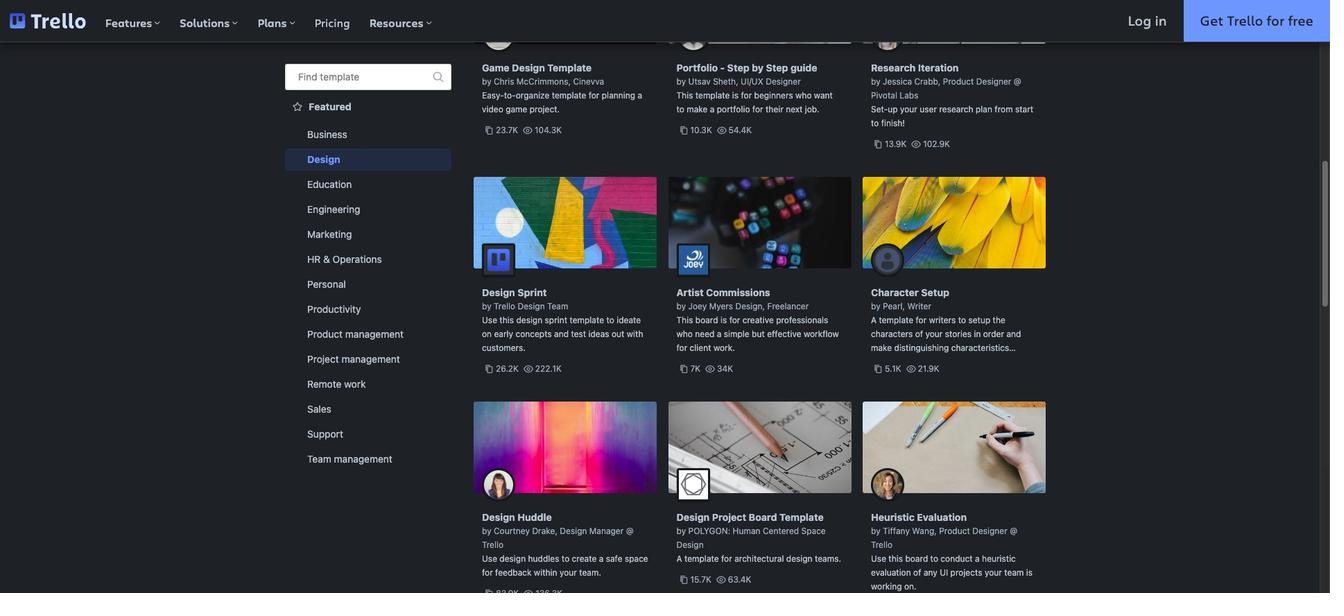 Task type: describe. For each thing, give the bounding box(es) containing it.
remote
[[307, 378, 342, 390]]

ui/ux
[[741, 76, 764, 87]]

-
[[720, 62, 725, 74]]

1 vertical spatial team
[[307, 453, 331, 465]]

product management
[[307, 328, 404, 340]]

design right drake,
[[560, 526, 587, 536]]

0 vertical spatial in
[[1155, 11, 1167, 30]]

remote work
[[307, 378, 366, 390]]

test
[[571, 329, 586, 339]]

by inside 'artist commissions by joey myers design, freelancer this board is for creative professionals who need a simple but effective workflow for client work.'
[[677, 301, 686, 311]]

a inside design project board template by polygon: human centered space design a template for architectural design teams.
[[677, 554, 682, 564]]

and inside the design sprint by trello design team use this design sprint template to ideate on early concepts and test ideas out with customers.
[[554, 329, 569, 339]]

on.
[[905, 581, 917, 592]]

trello inside design huddle by courtney drake, design manager @ trello use design huddles to create a safe space for feedback within your team.
[[482, 540, 504, 550]]

artist
[[677, 287, 704, 298]]

design huddle by courtney drake, design manager @ trello use design huddles to create a safe space for feedback within your team.
[[482, 511, 648, 578]]

@ inside heuristic evaluation by tiffany wang, product designer @ trello use this board to conduct a heuristic evaluation of any ui projects your team is working on.
[[1010, 526, 1018, 536]]

54.4k
[[729, 125, 752, 135]]

team
[[1005, 567, 1024, 578]]

utsav sheth, ui/ux designer image
[[677, 19, 843, 53]]

get trello for free link
[[1184, 0, 1331, 42]]

joey myers design, freelancer image
[[677, 243, 710, 277]]

order
[[984, 329, 1005, 339]]

design down sprint
[[518, 301, 545, 311]]

104.3k
[[535, 125, 562, 135]]

huddle
[[518, 511, 552, 523]]

heuristic
[[871, 511, 915, 523]]

set-
[[871, 104, 888, 114]]

project management link
[[285, 348, 452, 370]]

obvious.
[[871, 357, 904, 367]]

222.1k
[[535, 364, 562, 374]]

21.9k
[[918, 364, 940, 374]]

pricing
[[315, 15, 350, 30]]

of inside the character setup by pearl, writer a template for writers to setup the characters of your stories in order and make distinguishing characteristics obvious.
[[915, 329, 923, 339]]

get
[[1201, 11, 1224, 30]]

polygon:
[[689, 526, 731, 536]]

video
[[482, 104, 503, 114]]

this inside the design sprint by trello design team use this design sprint template to ideate on early concepts and test ideas out with customers.
[[500, 315, 514, 325]]

is inside 'artist commissions by joey myers design, freelancer this board is for creative professionals who need a simple but effective workflow for client work.'
[[721, 315, 727, 325]]

design down polygon:
[[677, 540, 704, 550]]

design up courtney
[[482, 511, 515, 523]]

ideas
[[589, 329, 609, 339]]

design down 'trello design team' image
[[482, 287, 515, 298]]

template inside game design template by chris mccrimmons, cinevva easy-to-organize template for planning a video game project.
[[548, 62, 592, 74]]

work
[[344, 378, 366, 390]]

next
[[786, 104, 803, 114]]

work.
[[714, 343, 735, 353]]

productivity link
[[285, 298, 452, 320]]

pearl, writer image
[[871, 243, 905, 277]]

concepts
[[516, 329, 552, 339]]

resources button
[[360, 0, 442, 42]]

space
[[625, 554, 648, 564]]

use inside the design sprint by trello design team use this design sprint template to ideate on early concepts and test ideas out with customers.
[[482, 315, 497, 325]]

a inside design huddle by courtney drake, design manager @ trello use design huddles to create a safe space for feedback within your team.
[[599, 554, 604, 564]]

polygon: human centered space design image
[[677, 468, 710, 502]]

cinevva
[[573, 76, 604, 87]]

iteration
[[918, 62, 959, 74]]

a inside game design template by chris mccrimmons, cinevva easy-to-organize template for planning a video game project.
[[638, 90, 642, 101]]

designer for research
[[977, 76, 1012, 87]]

product for heuristic
[[939, 526, 970, 536]]

management for project management
[[342, 353, 400, 365]]

marketing
[[307, 228, 352, 240]]

marketing link
[[285, 223, 452, 246]]

features
[[105, 15, 152, 31]]

by left utsav
[[677, 76, 686, 87]]

portfolio
[[717, 104, 750, 114]]

design inside game design template by chris mccrimmons, cinevva easy-to-organize template for planning a video game project.
[[512, 62, 545, 74]]

business
[[307, 128, 347, 140]]

chris
[[494, 76, 514, 87]]

@ for research iteration
[[1014, 76, 1022, 87]]

this inside heuristic evaluation by tiffany wang, product designer @ trello use this board to conduct a heuristic evaluation of any ui projects your team is working on.
[[889, 554, 903, 564]]

teams.
[[815, 554, 841, 564]]

tiffany
[[883, 526, 910, 536]]

plans button
[[248, 0, 305, 42]]

by inside design huddle by courtney drake, design manager @ trello use design huddles to create a safe space for feedback within your team.
[[482, 526, 492, 536]]

management for team management
[[334, 453, 393, 465]]

hr
[[307, 253, 321, 265]]

heuristic
[[982, 554, 1016, 564]]

by inside heuristic evaluation by tiffany wang, product designer @ trello use this board to conduct a heuristic evaluation of any ui projects your team is working on.
[[871, 526, 881, 536]]

on
[[482, 329, 492, 339]]

artist commissions by joey myers design, freelancer this board is for creative professionals who need a simple but effective workflow for client work.
[[677, 287, 839, 353]]

find template
[[298, 71, 359, 83]]

personal link
[[285, 273, 452, 296]]

wang,
[[912, 526, 937, 536]]

7k
[[691, 364, 701, 374]]

use for heuristic
[[871, 554, 887, 564]]

free
[[1289, 11, 1314, 30]]

by up ui/ux
[[752, 62, 764, 74]]

102.9k
[[923, 139, 950, 149]]

creative
[[743, 315, 774, 325]]

design sprint by trello design team use this design sprint template to ideate on early concepts and test ideas out with customers.
[[482, 287, 643, 353]]

a inside "portfolio - step by step guide by utsav sheth, ui/ux designer this template is for beginners who want to make a portfolio for their next job."
[[710, 104, 715, 114]]

tiffany wang, product designer @ trello image
[[871, 468, 905, 502]]

1 vertical spatial product
[[307, 328, 343, 340]]

working
[[871, 581, 902, 592]]

portfolio - step by step guide by utsav sheth, ui/ux designer this template is for beginners who want to make a portfolio for their next job.
[[677, 62, 833, 114]]

for inside the character setup by pearl, writer a template for writers to setup the characters of your stories in order and make distinguishing characteristics obvious.
[[916, 315, 927, 325]]

productivity
[[307, 303, 361, 315]]

to inside design huddle by courtney drake, design manager @ trello use design huddles to create a safe space for feedback within your team.
[[562, 554, 570, 564]]

team management
[[307, 453, 393, 465]]

freelancer
[[768, 301, 809, 311]]

make for by
[[871, 343, 892, 353]]

log
[[1128, 11, 1152, 30]]

conduct
[[941, 554, 973, 564]]

features button
[[96, 0, 170, 42]]

business link
[[285, 123, 452, 146]]

operations
[[333, 253, 382, 265]]

template inside field
[[320, 71, 359, 83]]

plans
[[258, 15, 287, 31]]

board inside 'artist commissions by joey myers design, freelancer this board is for creative professionals who need a simple but effective workflow for client work.'
[[696, 315, 718, 325]]

team inside the design sprint by trello design team use this design sprint template to ideate on early concepts and test ideas out with customers.
[[547, 301, 568, 311]]

&
[[323, 253, 330, 265]]

to inside the design sprint by trello design team use this design sprint template to ideate on early concepts and test ideas out with customers.
[[607, 315, 615, 325]]

hr & operations
[[307, 253, 382, 265]]

finish!
[[882, 118, 905, 128]]

sprint
[[545, 315, 568, 325]]

client
[[690, 343, 711, 353]]

feedback
[[495, 567, 532, 578]]

for inside design project board template by polygon: human centered space design a template for architectural design teams.
[[721, 554, 732, 564]]

designer inside "portfolio - step by step guide by utsav sheth, ui/ux designer this template is for beginners who want to make a portfolio for their next job."
[[766, 76, 801, 87]]

who inside 'artist commissions by joey myers design, freelancer this board is for creative professionals who need a simple but effective workflow for client work.'
[[677, 329, 693, 339]]

this inside 'artist commissions by joey myers design, freelancer this board is for creative professionals who need a simple but effective workflow for client work.'
[[677, 315, 693, 325]]

the
[[993, 315, 1006, 325]]

evaluation
[[871, 567, 911, 578]]

template inside "portfolio - step by step guide by utsav sheth, ui/ux designer this template is for beginners who want to make a portfolio for their next job."
[[696, 90, 730, 101]]

drake,
[[532, 526, 558, 536]]

portfolio
[[677, 62, 718, 74]]

characteristics
[[952, 343, 1010, 353]]

courtney
[[494, 526, 530, 536]]



Task type: vqa. For each thing, say whether or not it's contained in the screenshot.
SETTINGS link
no



Task type: locate. For each thing, give the bounding box(es) containing it.
who inside "portfolio - step by step guide by utsav sheth, ui/ux designer this template is for beginners who want to make a portfolio for their next job."
[[796, 90, 812, 101]]

1 horizontal spatial a
[[871, 315, 877, 325]]

template up cinevva
[[548, 62, 592, 74]]

design inside the design sprint by trello design team use this design sprint template to ideate on early concepts and test ideas out with customers.
[[516, 315, 543, 325]]

by inside the design sprint by trello design team use this design sprint template to ideate on early concepts and test ideas out with customers.
[[482, 301, 492, 311]]

designer for heuristic
[[973, 526, 1008, 536]]

0 vertical spatial of
[[915, 329, 923, 339]]

template up 15.7k
[[685, 554, 719, 564]]

0 horizontal spatial template
[[548, 62, 592, 74]]

1 this from the top
[[677, 90, 693, 101]]

your down the create
[[560, 567, 577, 578]]

writer
[[908, 301, 932, 311]]

product inside research iteration by jessica crabb, product designer @ pivotal labs set-up your user research plan from start to finish!
[[943, 76, 974, 87]]

is up portfolio
[[732, 90, 739, 101]]

0 horizontal spatial a
[[677, 554, 682, 564]]

1 vertical spatial template
[[780, 511, 824, 523]]

by inside game design template by chris mccrimmons, cinevva easy-to-organize template for planning a video game project.
[[482, 76, 492, 87]]

this
[[677, 90, 693, 101], [677, 315, 693, 325]]

1 vertical spatial is
[[721, 315, 727, 325]]

research iteration by jessica crabb, product designer @ pivotal labs set-up your user research plan from start to finish!
[[871, 62, 1034, 128]]

2 this from the top
[[677, 315, 693, 325]]

within
[[534, 567, 557, 578]]

sheth,
[[713, 76, 739, 87]]

0 vertical spatial template
[[548, 62, 592, 74]]

1 horizontal spatial in
[[1155, 11, 1167, 30]]

is inside "portfolio - step by step guide by utsav sheth, ui/ux designer this template is for beginners who want to make a portfolio for their next job."
[[732, 90, 739, 101]]

to down the "set-" in the top of the page
[[871, 118, 879, 128]]

design
[[512, 62, 545, 74], [307, 153, 340, 165], [482, 287, 515, 298], [518, 301, 545, 311], [482, 511, 515, 523], [677, 511, 710, 523], [560, 526, 587, 536], [677, 540, 704, 550]]

with
[[627, 329, 643, 339]]

sprint
[[518, 287, 547, 298]]

designer inside heuristic evaluation by tiffany wang, product designer @ trello use this board to conduct a heuristic evaluation of any ui projects your team is working on.
[[973, 526, 1008, 536]]

design inside design huddle by courtney drake, design manager @ trello use design huddles to create a safe space for feedback within your team.
[[500, 554, 526, 564]]

make for step
[[687, 104, 708, 114]]

by up pivotal
[[871, 76, 881, 87]]

template down pearl,
[[879, 315, 914, 325]]

1 horizontal spatial who
[[796, 90, 812, 101]]

design up polygon:
[[677, 511, 710, 523]]

1 vertical spatial project
[[712, 511, 747, 523]]

who
[[796, 90, 812, 101], [677, 329, 693, 339]]

designer up "heuristic"
[[973, 526, 1008, 536]]

their
[[766, 104, 784, 114]]

13.9k
[[885, 139, 907, 149]]

any
[[924, 567, 938, 578]]

is down myers
[[721, 315, 727, 325]]

0 horizontal spatial is
[[721, 315, 727, 325]]

10.3k
[[691, 125, 712, 135]]

distinguishing
[[895, 343, 949, 353]]

design,
[[736, 301, 765, 311]]

need
[[695, 329, 715, 339]]

1 vertical spatial board
[[906, 554, 928, 564]]

team up "sprint"
[[547, 301, 568, 311]]

this down joey
[[677, 315, 693, 325]]

1 horizontal spatial and
[[1007, 329, 1021, 339]]

by up on
[[482, 301, 492, 311]]

guide
[[791, 62, 818, 74]]

to inside research iteration by jessica crabb, product designer @ pivotal labs set-up your user research plan from start to finish!
[[871, 118, 879, 128]]

design up feedback
[[500, 554, 526, 564]]

this inside "portfolio - step by step guide by utsav sheth, ui/ux designer this template is for beginners who want to make a portfolio for their next job."
[[677, 90, 693, 101]]

trello inside heuristic evaluation by tiffany wang, product designer @ trello use this board to conduct a heuristic evaluation of any ui projects your team is working on.
[[871, 540, 893, 550]]

solutions
[[180, 15, 230, 31]]

human
[[733, 526, 761, 536]]

make inside "portfolio - step by step guide by utsav sheth, ui/ux designer this template is for beginners who want to make a portfolio for their next job."
[[687, 104, 708, 114]]

to inside heuristic evaluation by tiffany wang, product designer @ trello use this board to conduct a heuristic evaluation of any ui projects your team is working on.
[[931, 554, 939, 564]]

to up any at the bottom of the page
[[931, 554, 939, 564]]

for up the 63.4k
[[721, 554, 732, 564]]

of
[[915, 329, 923, 339], [914, 567, 922, 578]]

1 step from the left
[[727, 62, 750, 74]]

1 horizontal spatial this
[[889, 554, 903, 564]]

board
[[749, 511, 777, 523]]

trello up early
[[494, 301, 516, 311]]

education link
[[285, 173, 452, 196]]

template down sheth,
[[696, 90, 730, 101]]

0 horizontal spatial make
[[687, 104, 708, 114]]

step
[[727, 62, 750, 74], [766, 62, 788, 74]]

0 vertical spatial this
[[677, 90, 693, 101]]

to up out
[[607, 315, 615, 325]]

use inside design huddle by courtney drake, design manager @ trello use design huddles to create a safe space for feedback within your team.
[[482, 554, 497, 564]]

heuristic evaluation by tiffany wang, product designer @ trello use this board to conduct a heuristic evaluation of any ui projects your team is working on.
[[871, 511, 1033, 592]]

23.7k
[[496, 125, 518, 135]]

1 horizontal spatial template
[[780, 511, 824, 523]]

characters
[[871, 329, 913, 339]]

@ up start
[[1014, 76, 1022, 87]]

template up space at the bottom right of the page
[[780, 511, 824, 523]]

sales
[[307, 403, 331, 415]]

in
[[1155, 11, 1167, 30], [974, 329, 981, 339]]

0 horizontal spatial who
[[677, 329, 693, 339]]

template inside game design template by chris mccrimmons, cinevva easy-to-organize template for planning a video game project.
[[552, 90, 586, 101]]

but
[[752, 329, 765, 339]]

your down writers
[[926, 329, 943, 339]]

your inside heuristic evaluation by tiffany wang, product designer @ trello use this board to conduct a heuristic evaluation of any ui projects your team is working on.
[[985, 567, 1002, 578]]

professionals
[[776, 315, 829, 325]]

0 horizontal spatial in
[[974, 329, 981, 339]]

utsav
[[689, 76, 711, 87]]

0 vertical spatial who
[[796, 90, 812, 101]]

@ right 'manager'
[[626, 526, 634, 536]]

in right log
[[1155, 11, 1167, 30]]

huddles
[[528, 554, 559, 564]]

0 vertical spatial team
[[547, 301, 568, 311]]

project up human
[[712, 511, 747, 523]]

0 vertical spatial board
[[696, 315, 718, 325]]

your inside the character setup by pearl, writer a template for writers to setup the characters of your stories in order and make distinguishing characteristics obvious.
[[926, 329, 943, 339]]

pearl,
[[883, 301, 905, 311]]

to up "stories"
[[958, 315, 966, 325]]

design
[[516, 315, 543, 325], [500, 554, 526, 564], [787, 554, 813, 564]]

step right -
[[727, 62, 750, 74]]

0 vertical spatial is
[[732, 90, 739, 101]]

use
[[482, 315, 497, 325], [482, 554, 497, 564], [871, 554, 887, 564]]

manager
[[590, 526, 624, 536]]

designer inside research iteration by jessica crabb, product designer @ pivotal labs set-up your user research plan from start to finish!
[[977, 76, 1012, 87]]

template down cinevva
[[552, 90, 586, 101]]

design left teams.
[[787, 554, 813, 564]]

use up on
[[482, 315, 497, 325]]

for down cinevva
[[589, 90, 600, 101]]

a up 'projects'
[[975, 554, 980, 564]]

trello down the tiffany
[[871, 540, 893, 550]]

a left portfolio
[[710, 104, 715, 114]]

2 vertical spatial product
[[939, 526, 970, 536]]

1 and from the left
[[554, 329, 569, 339]]

design inside design project board template by polygon: human centered space design a template for architectural design teams.
[[787, 554, 813, 564]]

0 vertical spatial project
[[307, 353, 339, 365]]

by left courtney
[[482, 526, 492, 536]]

Find template field
[[285, 64, 452, 90]]

1 vertical spatial in
[[974, 329, 981, 339]]

1 horizontal spatial project
[[712, 511, 747, 523]]

26.2k
[[496, 364, 519, 374]]

2 vertical spatial is
[[1027, 567, 1033, 578]]

of up distinguishing on the bottom of page
[[915, 329, 923, 339]]

and right order
[[1007, 329, 1021, 339]]

board up 'need'
[[696, 315, 718, 325]]

your inside research iteration by jessica crabb, product designer @ pivotal labs set-up your user research plan from start to finish!
[[900, 104, 918, 114]]

this down utsav
[[677, 90, 693, 101]]

product management link
[[285, 323, 452, 345]]

product down iteration
[[943, 76, 974, 87]]

is right team
[[1027, 567, 1033, 578]]

trello image
[[10, 13, 86, 29], [10, 13, 86, 28]]

@ up "heuristic"
[[1010, 526, 1018, 536]]

a right planning
[[638, 90, 642, 101]]

make up 10.3k
[[687, 104, 708, 114]]

workflow
[[804, 329, 839, 339]]

and inside the character setup by pearl, writer a template for writers to setup the characters of your stories in order and make distinguishing characteristics obvious.
[[1007, 329, 1021, 339]]

a right 'need'
[[717, 329, 722, 339]]

this up early
[[500, 315, 514, 325]]

setup
[[921, 287, 950, 298]]

design down the business
[[307, 153, 340, 165]]

0 vertical spatial a
[[871, 315, 877, 325]]

1 vertical spatial this
[[677, 315, 693, 325]]

chris mccrimmons, cinevva image
[[482, 19, 649, 53]]

1 horizontal spatial board
[[906, 554, 928, 564]]

in inside the character setup by pearl, writer a template for writers to setup the characters of your stories in order and make distinguishing characteristics obvious.
[[974, 329, 981, 339]]

@ inside research iteration by jessica crabb, product designer @ pivotal labs set-up your user research plan from start to finish!
[[1014, 76, 1022, 87]]

make up the obvious. at the bottom right
[[871, 343, 892, 353]]

management
[[345, 328, 404, 340], [342, 353, 400, 365], [334, 453, 393, 465]]

game
[[506, 104, 527, 114]]

your down labs
[[900, 104, 918, 114]]

1 vertical spatial who
[[677, 329, 693, 339]]

up
[[888, 104, 898, 114]]

management down product management link
[[342, 353, 400, 365]]

a inside heuristic evaluation by tiffany wang, product designer @ trello use this board to conduct a heuristic evaluation of any ui projects your team is working on.
[[975, 554, 980, 564]]

centered
[[763, 526, 799, 536]]

2 horizontal spatial is
[[1027, 567, 1033, 578]]

use inside heuristic evaluation by tiffany wang, product designer @ trello use this board to conduct a heuristic evaluation of any ui projects your team is working on.
[[871, 554, 887, 564]]

team management link
[[285, 448, 452, 470]]

product inside heuristic evaluation by tiffany wang, product designer @ trello use this board to conduct a heuristic evaluation of any ui projects your team is working on.
[[939, 526, 970, 536]]

board inside heuristic evaluation by tiffany wang, product designer @ trello use this board to conduct a heuristic evaluation of any ui projects your team is working on.
[[906, 554, 928, 564]]

a right space
[[677, 554, 682, 564]]

0 horizontal spatial this
[[500, 315, 514, 325]]

research
[[871, 62, 916, 74]]

2 vertical spatial management
[[334, 453, 393, 465]]

project inside design project board template by polygon: human centered space design a template for architectural design teams.
[[712, 511, 747, 523]]

for down writer at the right bottom of the page
[[916, 315, 927, 325]]

of left any at the bottom of the page
[[914, 567, 922, 578]]

design up concepts at the bottom left of the page
[[516, 315, 543, 325]]

personal
[[307, 278, 346, 290]]

by inside research iteration by jessica crabb, product designer @ pivotal labs set-up your user research plan from start to finish!
[[871, 76, 881, 87]]

of inside heuristic evaluation by tiffany wang, product designer @ trello use this board to conduct a heuristic evaluation of any ui projects your team is working on.
[[914, 567, 922, 578]]

game design template by chris mccrimmons, cinevva easy-to-organize template for planning a video game project.
[[482, 62, 642, 114]]

project up the remote
[[307, 353, 339, 365]]

by inside the character setup by pearl, writer a template for writers to setup the characters of your stories in order and make distinguishing characteristics obvious.
[[871, 301, 881, 311]]

template
[[548, 62, 592, 74], [780, 511, 824, 523]]

your down "heuristic"
[[985, 567, 1002, 578]]

by left pearl,
[[871, 301, 881, 311]]

courtney drake, design manager @ trello image
[[482, 468, 515, 502]]

for up the simple at bottom
[[730, 315, 740, 325]]

start
[[1016, 104, 1034, 114]]

your inside design huddle by courtney drake, design manager @ trello use design huddles to create a safe space for feedback within your team.
[[560, 567, 577, 578]]

template up test
[[570, 315, 604, 325]]

ui
[[940, 567, 948, 578]]

product down "productivity"
[[307, 328, 343, 340]]

planning
[[602, 90, 635, 101]]

34k
[[717, 364, 733, 374]]

management for product management
[[345, 328, 404, 340]]

template inside design project board template by polygon: human centered space design a template for architectural design teams.
[[685, 554, 719, 564]]

for left feedback
[[482, 567, 493, 578]]

template inside design project board template by polygon: human centered space design a template for architectural design teams.
[[780, 511, 824, 523]]

jessica
[[883, 76, 912, 87]]

product for research
[[943, 76, 974, 87]]

by left the tiffany
[[871, 526, 881, 536]]

1 vertical spatial of
[[914, 567, 922, 578]]

for inside game design template by chris mccrimmons, cinevva easy-to-organize template for planning a video game project.
[[589, 90, 600, 101]]

sales link
[[285, 398, 452, 420]]

step left guide
[[766, 62, 788, 74]]

1 horizontal spatial team
[[547, 301, 568, 311]]

trello down courtney
[[482, 540, 504, 550]]

this up evaluation
[[889, 554, 903, 564]]

safe
[[606, 554, 623, 564]]

management down the productivity link
[[345, 328, 404, 340]]

for down ui/ux
[[741, 90, 752, 101]]

use up evaluation
[[871, 554, 887, 564]]

make inside the character setup by pearl, writer a template for writers to setup the characters of your stories in order and make distinguishing characteristics obvious.
[[871, 343, 892, 353]]

0 horizontal spatial step
[[727, 62, 750, 74]]

by left polygon:
[[677, 526, 686, 536]]

and down "sprint"
[[554, 329, 569, 339]]

1 horizontal spatial make
[[871, 343, 892, 353]]

stories
[[945, 329, 972, 339]]

to left the create
[[562, 554, 570, 564]]

@ for design huddle
[[626, 526, 634, 536]]

game
[[482, 62, 510, 74]]

to inside "portfolio - step by step guide by utsav sheth, ui/ux designer this template is for beginners who want to make a portfolio for their next job."
[[677, 104, 685, 114]]

your
[[900, 104, 918, 114], [926, 329, 943, 339], [560, 567, 577, 578], [985, 567, 1002, 578]]

trello inside the design sprint by trello design team use this design sprint template to ideate on early concepts and test ideas out with customers.
[[494, 301, 516, 311]]

simple
[[724, 329, 750, 339]]

a inside the character setup by pearl, writer a template for writers to setup the characters of your stories in order and make distinguishing characteristics obvious.
[[871, 315, 877, 325]]

template inside the character setup by pearl, writer a template for writers to setup the characters of your stories in order and make distinguishing characteristics obvious.
[[879, 315, 914, 325]]

for left their at the right of the page
[[753, 104, 763, 114]]

in down setup
[[974, 329, 981, 339]]

research
[[940, 104, 974, 114]]

architectural
[[735, 554, 784, 564]]

writers
[[929, 315, 956, 325]]

character setup by pearl, writer a template for writers to setup the characters of your stories in order and make distinguishing characteristics obvious.
[[871, 287, 1021, 367]]

use up feedback
[[482, 554, 497, 564]]

by
[[752, 62, 764, 74], [482, 76, 492, 87], [677, 76, 686, 87], [871, 76, 881, 87], [482, 301, 492, 311], [677, 301, 686, 311], [871, 301, 881, 311], [482, 526, 492, 536], [677, 526, 686, 536], [871, 526, 881, 536]]

template inside the design sprint by trello design team use this design sprint template to ideate on early concepts and test ideas out with customers.
[[570, 315, 604, 325]]

a up characters
[[871, 315, 877, 325]]

use for design
[[482, 554, 497, 564]]

0 horizontal spatial board
[[696, 315, 718, 325]]

1 vertical spatial a
[[677, 554, 682, 564]]

1 horizontal spatial is
[[732, 90, 739, 101]]

for left client
[[677, 343, 688, 353]]

for inside design huddle by courtney drake, design manager @ trello use design huddles to create a safe space for feedback within your team.
[[482, 567, 493, 578]]

customers.
[[482, 343, 526, 353]]

5.1k
[[885, 364, 902, 374]]

log in link
[[1112, 0, 1184, 42]]

1 vertical spatial make
[[871, 343, 892, 353]]

0 vertical spatial management
[[345, 328, 404, 340]]

2 step from the left
[[766, 62, 788, 74]]

who up job.
[[796, 90, 812, 101]]

designer up beginners
[[766, 76, 801, 87]]

get trello for free
[[1201, 11, 1314, 30]]

0 vertical spatial product
[[943, 76, 974, 87]]

by inside design project board template by polygon: human centered space design a template for architectural design teams.
[[677, 526, 686, 536]]

template up featured
[[320, 71, 359, 83]]

@ inside design huddle by courtney drake, design manager @ trello use design huddles to create a safe space for feedback within your team.
[[626, 526, 634, 536]]

0 vertical spatial make
[[687, 104, 708, 114]]

board up any at the bottom of the page
[[906, 554, 928, 564]]

labs
[[900, 90, 919, 101]]

by left joey
[[677, 301, 686, 311]]

1 vertical spatial management
[[342, 353, 400, 365]]

2 and from the left
[[1007, 329, 1021, 339]]

and
[[554, 329, 569, 339], [1007, 329, 1021, 339]]

for inside get trello for free link
[[1267, 11, 1285, 30]]

for left free
[[1267, 11, 1285, 30]]

user
[[920, 104, 937, 114]]

who left 'need'
[[677, 329, 693, 339]]

designer up plan
[[977, 76, 1012, 87]]

a left safe
[[599, 554, 604, 564]]

product down evaluation
[[939, 526, 970, 536]]

team down support
[[307, 453, 331, 465]]

by up easy-
[[482, 76, 492, 87]]

0 horizontal spatial and
[[554, 329, 569, 339]]

0 vertical spatial this
[[500, 315, 514, 325]]

management down support link
[[334, 453, 393, 465]]

1 vertical spatial this
[[889, 554, 903, 564]]

organize
[[516, 90, 550, 101]]

board
[[696, 315, 718, 325], [906, 554, 928, 564]]

0 horizontal spatial team
[[307, 453, 331, 465]]

trello design team image
[[482, 243, 515, 277]]

featured
[[309, 101, 352, 112]]

1 horizontal spatial step
[[766, 62, 788, 74]]

to down portfolio
[[677, 104, 685, 114]]

design up mccrimmons,
[[512, 62, 545, 74]]

trello right get
[[1227, 11, 1264, 30]]

for
[[1267, 11, 1285, 30], [589, 90, 600, 101], [741, 90, 752, 101], [753, 104, 763, 114], [730, 315, 740, 325], [916, 315, 927, 325], [677, 343, 688, 353], [721, 554, 732, 564], [482, 567, 493, 578]]

to inside the character setup by pearl, writer a template for writers to setup the characters of your stories in order and make distinguishing characteristics obvious.
[[958, 315, 966, 325]]

a inside 'artist commissions by joey myers design, freelancer this board is for creative professionals who need a simple but effective workflow for client work.'
[[717, 329, 722, 339]]

0 horizontal spatial project
[[307, 353, 339, 365]]

team.
[[579, 567, 601, 578]]

jessica crabb, product designer @ pivotal labs image
[[871, 19, 1038, 53]]

is inside heuristic evaluation by tiffany wang, product designer @ trello use this board to conduct a heuristic evaluation of any ui projects your team is working on.
[[1027, 567, 1033, 578]]



